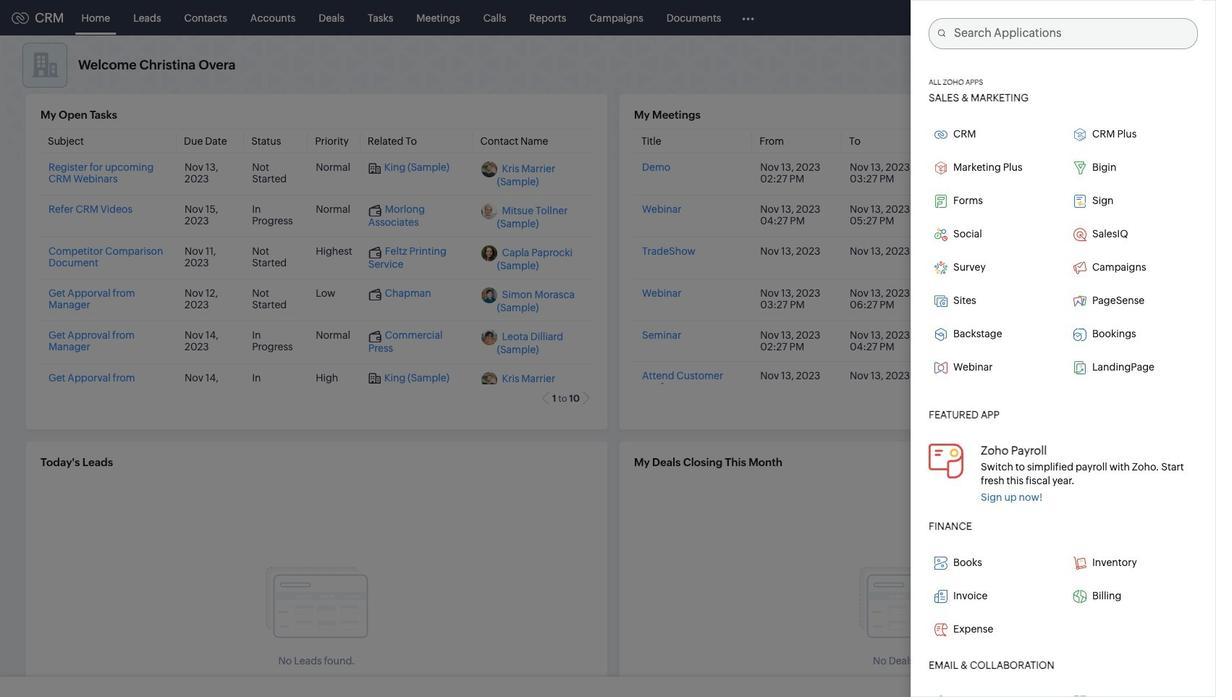 Task type: locate. For each thing, give the bounding box(es) containing it.
create menu image
[[997, 9, 1016, 26]]

search element
[[1024, 0, 1054, 35]]

zoho payroll image
[[929, 444, 963, 478]]

profile element
[[1142, 0, 1183, 35]]

search image
[[1033, 12, 1045, 24]]



Task type: vqa. For each thing, say whether or not it's contained in the screenshot.
Profile element
yes



Task type: describe. For each thing, give the bounding box(es) containing it.
calendar image
[[1063, 12, 1075, 24]]

Search Applications text field
[[945, 19, 1197, 48]]

profile image
[[1151, 6, 1174, 29]]

create menu element
[[989, 0, 1024, 35]]

logo image
[[12, 12, 29, 24]]



